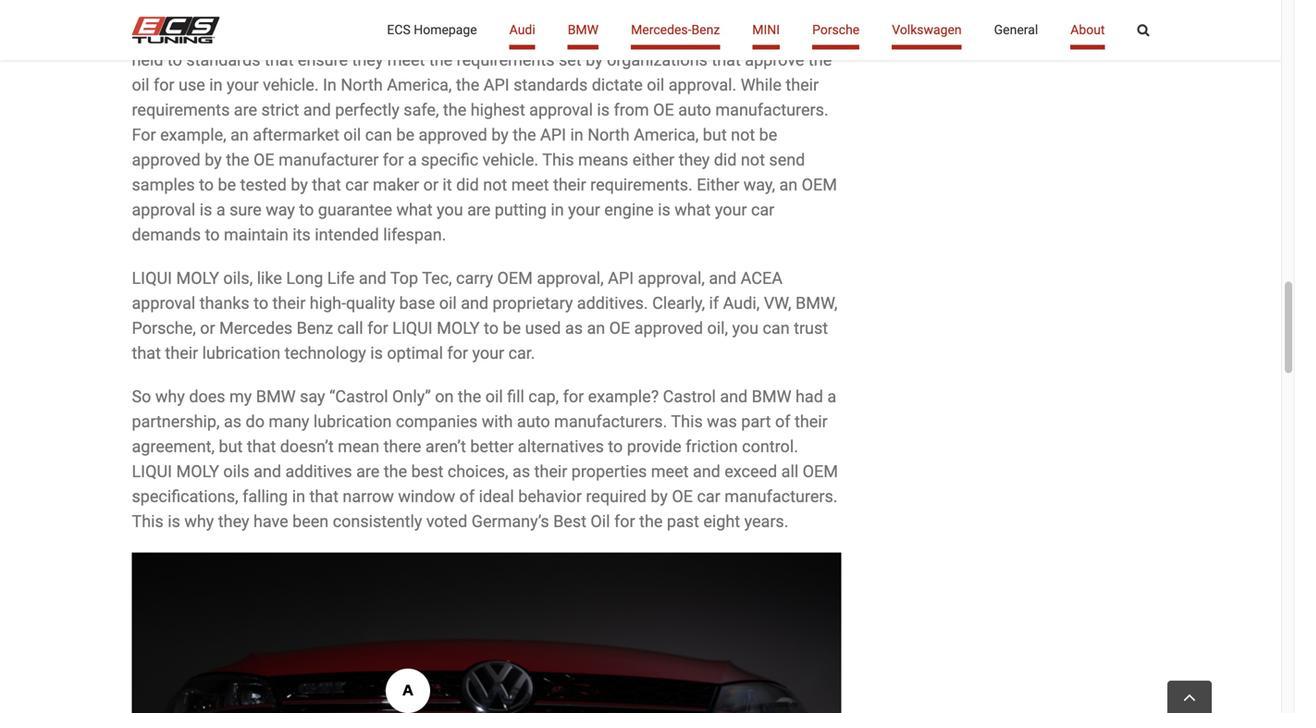 Task type: vqa. For each thing, say whether or not it's contained in the screenshot.
position
no



Task type: locate. For each thing, give the bounding box(es) containing it.
1 horizontal spatial api
[[540, 125, 566, 145]]

consistently
[[333, 512, 422, 532]]

requirements
[[457, 50, 555, 70], [132, 100, 230, 120]]

of down 'choices,'
[[460, 487, 475, 507]]

1 horizontal spatial bmw
[[568, 22, 599, 37]]

1 vertical spatial not
[[741, 150, 765, 170]]

narrow
[[343, 487, 394, 507]]

can down vw,
[[763, 319, 790, 338]]

what up lifespan.
[[396, 200, 433, 220]]

their down long
[[273, 294, 306, 313]]

approval down set
[[529, 100, 593, 120]]

1 horizontal spatial auto
[[678, 100, 711, 120]]

0 vertical spatial benz
[[692, 22, 720, 37]]

but down my
[[219, 437, 243, 457]]

proprietary
[[493, 294, 573, 313]]

meet
[[387, 50, 425, 70], [511, 175, 549, 195], [651, 462, 689, 482]]

ideal
[[479, 487, 514, 507]]

"castrol
[[329, 387, 388, 407]]

as left do
[[224, 412, 242, 432]]

0 vertical spatial vehicle.
[[263, 75, 319, 95]]

oil,
[[707, 319, 728, 338]]

oils up falling
[[223, 462, 250, 482]]

moly up optimal at the left of page
[[437, 319, 480, 338]]

approved up specific
[[419, 125, 487, 145]]

1 vertical spatial can
[[763, 319, 790, 338]]

is inside liqui moly oils, like long life and top tec, carry oem approval, api approval, and acea approval thanks to their high-quality base oil and proprietary additives. clearly, if audi, vw, bmw, porsche, or mercedes benz call for liqui moly to be used as an oe approved oil, you can trust that their lubrication technology is optimal for your car.
[[370, 344, 383, 363]]

api
[[484, 75, 510, 95], [540, 125, 566, 145], [608, 269, 634, 288]]

0 vertical spatial but
[[703, 125, 727, 145]]

1 horizontal spatial an
[[587, 319, 605, 338]]

0 horizontal spatial approval,
[[537, 269, 604, 288]]

north up means
[[588, 125, 630, 145]]

2 vertical spatial they
[[218, 512, 249, 532]]

part
[[741, 412, 771, 432]]

lubrication up mean
[[314, 412, 392, 432]]

that
[[615, 25, 644, 45], [265, 50, 294, 70], [712, 50, 741, 70], [312, 175, 341, 195], [132, 344, 161, 363], [247, 437, 276, 457], [310, 487, 339, 507]]

you inside liqui moly oils, like long life and top tec, carry oem approval, api approval, and acea approval thanks to their high-quality base oil and proprietary additives. clearly, if audi, vw, bmw, porsche, or mercedes benz call for liqui moly to be used as an oe approved oil, you can trust that their lubrication technology is optimal for your car.
[[732, 319, 759, 338]]

manufacturer
[[279, 150, 379, 170]]

for up maker on the top of the page
[[383, 150, 404, 170]]

liqui down agreement,
[[132, 462, 172, 482]]

0 horizontal spatial but
[[219, 437, 243, 457]]

best
[[495, 25, 527, 45], [411, 462, 444, 482]]

1 horizontal spatial car
[[697, 487, 721, 507]]

car
[[345, 175, 369, 195], [751, 200, 775, 220], [697, 487, 721, 507]]

cap,
[[529, 387, 559, 407]]

is down requirements.
[[658, 200, 671, 220]]

be up send
[[759, 125, 778, 145]]

standards down where
[[186, 50, 261, 70]]

approval up the porsche,
[[132, 294, 196, 313]]

0 horizontal spatial auto
[[517, 412, 550, 432]]

they inside so why does my bmw say "castrol only" on the oil fill cap, for example? castrol and bmw had a partnership, as do many lubrication companies with auto manufacturers. this was part of their agreement, but that doesn't mean there aren't better alternatives to provide friction control. liqui moly oils and additives are the best choices, as their properties meet and exceed all oem specifications, falling in that narrow window of ideal behavior required by oe car manufacturers. this is why they have been consistently voted germany's best oil for the past eight years.
[[218, 512, 249, 532]]

1 vertical spatial vehicle.
[[483, 150, 539, 170]]

2 vertical spatial approval
[[132, 294, 196, 313]]

in up means
[[570, 125, 584, 145]]

did right it
[[456, 175, 479, 195]]

a inside so why does my bmw say "castrol only" on the oil fill cap, for example? castrol and bmw had a partnership, as do many lubrication companies with auto manufacturers. this was part of their agreement, but that doesn't mean there aren't better alternatives to provide friction control. liqui moly oils and additives are the best choices, as their properties meet and exceed all oem specifications, falling in that narrow window of ideal behavior required by oe car manufacturers. this is why they have been consistently voted germany's best oil for the past eight years.
[[828, 387, 837, 407]]

0 vertical spatial lubrication
[[202, 344, 281, 363]]

0 horizontal spatial what
[[396, 200, 433, 220]]

0 vertical spatial a
[[408, 150, 417, 170]]

1 vertical spatial best
[[411, 462, 444, 482]]

ecs tuning logo image
[[132, 17, 220, 43]]

an down send
[[780, 175, 798, 195]]

past
[[667, 512, 699, 532]]

for right oil
[[614, 512, 635, 532]]

that inside liqui moly oils, like long life and top tec, carry oem approval, api approval, and acea approval thanks to their high-quality base oil and proprietary additives. clearly, if audi, vw, bmw, porsche, or mercedes benz call for liqui moly to be used as an oe approved oil, you can trust that their lubrication technology is optimal for your car.
[[132, 344, 161, 363]]

perfectly
[[335, 100, 400, 120]]

in up been
[[292, 487, 305, 507]]

strict
[[261, 100, 299, 120]]

0 vertical spatial best
[[495, 25, 527, 45]]

oe
[[653, 100, 674, 120], [254, 150, 275, 170], [609, 319, 630, 338], [672, 487, 693, 507]]

best inside this is where most people would ask which oil is best and how is that measured. engine oils are held to standards that ensure they meet the requirements set by organizations that approve the oil for use in your vehicle. in north america, the api standards dictate oil approval. while their requirements are strict and perfectly safe, the highest approval is from oe auto manufacturers. for example, an aftermarket oil can be approved by the api in north america, but not be approved by the oe manufacturer for a specific vehicle. this means either they did not send samples to be tested by that car maker or it did not meet their requirements. either way, an oem approval is a sure way to guarantee what you are putting in your engine is what your car demands to maintain its intended lifespan.
[[495, 25, 527, 45]]

moly up specifications, in the left bottom of the page
[[176, 462, 219, 482]]

0 horizontal spatial you
[[437, 200, 463, 220]]

bmw link
[[568, 0, 599, 60]]

1 vertical spatial liqui
[[392, 319, 433, 338]]

car inside so why does my bmw say "castrol only" on the oil fill cap, for example? castrol and bmw had a partnership, as do many lubrication companies with auto manufacturers. this was part of their agreement, but that doesn't mean there aren't better alternatives to provide friction control. liqui moly oils and additives are the best choices, as their properties meet and exceed all oem specifications, falling in that narrow window of ideal behavior required by oe car manufacturers. this is why they have been consistently voted germany's best oil for the past eight years.
[[697, 487, 721, 507]]

moly up thanks
[[176, 269, 219, 288]]

1 vertical spatial you
[[732, 319, 759, 338]]

but inside this is where most people would ask which oil is best and how is that measured. engine oils are held to standards that ensure they meet the requirements set by organizations that approve the oil for use in your vehicle. in north america, the api standards dictate oil approval. while their requirements are strict and perfectly safe, the highest approval is from oe auto manufacturers. for example, an aftermarket oil can be approved by the api in north america, but not be approved by the oe manufacturer for a specific vehicle. this means either they did not send samples to be tested by that car maker or it did not meet their requirements. either way, an oem approval is a sure way to guarantee what you are putting in your engine is what your car demands to maintain its intended lifespan.
[[703, 125, 727, 145]]

1 vertical spatial an
[[780, 175, 798, 195]]

measured.
[[648, 25, 727, 45]]

2 vertical spatial meet
[[651, 462, 689, 482]]

0 vertical spatial you
[[437, 200, 463, 220]]

2 horizontal spatial api
[[608, 269, 634, 288]]

benz
[[692, 22, 720, 37], [297, 319, 333, 338]]

in
[[209, 75, 223, 95], [570, 125, 584, 145], [551, 200, 564, 220], [292, 487, 305, 507]]

lifespan.
[[383, 225, 446, 245]]

1 horizontal spatial best
[[495, 25, 527, 45]]

your
[[227, 75, 259, 95], [568, 200, 600, 220], [715, 200, 747, 220], [472, 344, 504, 363]]

that up organizations
[[615, 25, 644, 45]]

1 vertical spatial standards
[[514, 75, 588, 95]]

0 vertical spatial or
[[423, 175, 439, 195]]

either
[[633, 150, 675, 170]]

0 vertical spatial did
[[714, 150, 737, 170]]

an
[[230, 125, 249, 145], [780, 175, 798, 195], [587, 319, 605, 338]]

my
[[229, 387, 252, 407]]

eight
[[704, 512, 740, 532]]

porsche
[[813, 22, 860, 37]]

benz inside liqui moly oils, like long life and top tec, carry oem approval, api approval, and acea approval thanks to their high-quality base oil and proprietary additives. clearly, if audi, vw, bmw, porsche, or mercedes benz call for liqui moly to be used as an oe approved oil, you can trust that their lubrication technology is optimal for your car.
[[297, 319, 333, 338]]

an down additives. in the top of the page
[[587, 319, 605, 338]]

0 horizontal spatial can
[[365, 125, 392, 145]]

0 vertical spatial car
[[345, 175, 369, 195]]

car up guarantee
[[345, 175, 369, 195]]

1 vertical spatial auto
[[517, 412, 550, 432]]

what down either
[[675, 200, 711, 220]]

oem inside this is where most people would ask which oil is best and how is that measured. engine oils are held to standards that ensure they meet the requirements set by organizations that approve the oil for use in your vehicle. in north america, the api standards dictate oil approval. while their requirements are strict and perfectly safe, the highest approval is from oe auto manufacturers. for example, an aftermarket oil can be approved by the api in north america, but not be approved by the oe manufacturer for a specific vehicle. this means either they did not send samples to be tested by that car maker or it did not meet their requirements. either way, an oem approval is a sure way to guarantee what you are putting in your engine is what your car demands to maintain its intended lifespan.
[[802, 175, 837, 195]]

the right safe,
[[443, 100, 467, 120]]

1 vertical spatial a
[[216, 200, 225, 220]]

0 vertical spatial auto
[[678, 100, 711, 120]]

can inside this is where most people would ask which oil is best and how is that measured. engine oils are held to standards that ensure they meet the requirements set by organizations that approve the oil for use in your vehicle. in north america, the api standards dictate oil approval. while their requirements are strict and perfectly safe, the highest approval is from oe auto manufacturers. for example, an aftermarket oil can be approved by the api in north america, but not be approved by the oe manufacturer for a specific vehicle. this means either they did not send samples to be tested by that car maker or it did not meet their requirements. either way, an oem approval is a sure way to guarantee what you are putting in your engine is what your car demands to maintain its intended lifespan.
[[365, 125, 392, 145]]

for
[[154, 75, 174, 95], [383, 150, 404, 170], [367, 319, 388, 338], [447, 344, 468, 363], [563, 387, 584, 407], [614, 512, 635, 532]]

approve
[[745, 50, 805, 70]]

benz up technology
[[297, 319, 333, 338]]

2 vertical spatial api
[[608, 269, 634, 288]]

liqui inside so why does my bmw say "castrol only" on the oil fill cap, for example? castrol and bmw had a partnership, as do many lubrication companies with auto manufacturers. this was part of their agreement, but that doesn't mean there aren't better alternatives to provide friction control. liqui moly oils and additives are the best choices, as their properties meet and exceed all oem specifications, falling in that narrow window of ideal behavior required by oe car manufacturers. this is why they have been consistently voted germany's best oil for the past eight years.
[[132, 462, 172, 482]]

oem inside so why does my bmw say "castrol only" on the oil fill cap, for example? castrol and bmw had a partnership, as do many lubrication companies with auto manufacturers. this was part of their agreement, but that doesn't mean there aren't better alternatives to provide friction control. liqui moly oils and additives are the best choices, as their properties meet and exceed all oem specifications, falling in that narrow window of ideal behavior required by oe car manufacturers. this is why they have been consistently voted germany's best oil for the past eight years.
[[803, 462, 838, 482]]

in
[[323, 75, 337, 95]]

manufacturers. down all
[[725, 487, 838, 507]]

liqui down demands
[[132, 269, 172, 288]]

voted
[[426, 512, 468, 532]]

that down the additives
[[310, 487, 339, 507]]

intended
[[315, 225, 379, 245]]

1 vertical spatial america,
[[634, 125, 699, 145]]

2 vertical spatial liqui
[[132, 462, 172, 482]]

clearly,
[[652, 294, 705, 313]]

auto down cap,
[[517, 412, 550, 432]]

most
[[233, 25, 272, 45]]

auto down approval.
[[678, 100, 711, 120]]

manufacturers. inside this is where most people would ask which oil is best and how is that measured. engine oils are held to standards that ensure they meet the requirements set by organizations that approve the oil for use in your vehicle. in north america, the api standards dictate oil approval. while their requirements are strict and perfectly safe, the highest approval is from oe auto manufacturers. for example, an aftermarket oil can be approved by the api in north america, but not be approved by the oe manufacturer for a specific vehicle. this means either they did not send samples to be tested by that car maker or it did not meet their requirements. either way, an oem approval is a sure way to guarantee what you are putting in your engine is what your car demands to maintain its intended lifespan.
[[716, 100, 829, 120]]

can
[[365, 125, 392, 145], [763, 319, 790, 338]]

1 horizontal spatial standards
[[514, 75, 588, 95]]

but inside so why does my bmw say "castrol only" on the oil fill cap, for example? castrol and bmw had a partnership, as do many lubrication companies with auto manufacturers. this was part of their agreement, but that doesn't mean there aren't better alternatives to provide friction control. liqui moly oils and additives are the best choices, as their properties meet and exceed all oem specifications, falling in that narrow window of ideal behavior required by oe car manufacturers. this is why they have been consistently voted germany's best oil for the past eight years.
[[219, 437, 243, 457]]

required
[[586, 487, 647, 507]]

1 vertical spatial api
[[540, 125, 566, 145]]

2 horizontal spatial they
[[679, 150, 710, 170]]

your left car.
[[472, 344, 504, 363]]

0 horizontal spatial or
[[200, 319, 215, 338]]

0 horizontal spatial benz
[[297, 319, 333, 338]]

approval, up proprietary
[[537, 269, 604, 288]]

if
[[709, 294, 719, 313]]

oil inside so why does my bmw say "castrol only" on the oil fill cap, for example? castrol and bmw had a partnership, as do many lubrication companies with auto manufacturers. this was part of their agreement, but that doesn't mean there aren't better alternatives to provide friction control. liqui moly oils and additives are the best choices, as their properties meet and exceed all oem specifications, falling in that narrow window of ideal behavior required by oe car manufacturers. this is why they have been consistently voted germany's best oil for the past eight years.
[[486, 387, 503, 407]]

1 vertical spatial oem
[[497, 269, 533, 288]]

for
[[132, 125, 156, 145]]

example,
[[160, 125, 226, 145]]

0 horizontal spatial america,
[[387, 75, 452, 95]]

2 horizontal spatial as
[[565, 319, 583, 338]]

2 vertical spatial not
[[483, 175, 507, 195]]

had
[[796, 387, 823, 407]]

1 horizontal spatial you
[[732, 319, 759, 338]]

0 horizontal spatial meet
[[387, 50, 425, 70]]

1 horizontal spatial what
[[675, 200, 711, 220]]

high-
[[310, 294, 346, 313]]

approval, up "clearly,"
[[638, 269, 705, 288]]

oem up proprietary
[[497, 269, 533, 288]]

approved up samples
[[132, 150, 201, 170]]

this down specifications, in the left bottom of the page
[[132, 512, 164, 532]]

only"
[[392, 387, 431, 407]]

1 horizontal spatial but
[[703, 125, 727, 145]]

liqui moly oils, like long life and top tec, carry oem approval, api approval, and acea approval thanks to their high-quality base oil and proprietary additives. clearly, if audi, vw, bmw, porsche, or mercedes benz call for liqui moly to be used as an oe approved oil, you can trust that their lubrication technology is optimal for your car.
[[132, 269, 838, 363]]

oe inside so why does my bmw say "castrol only" on the oil fill cap, for example? castrol and bmw had a partnership, as do many lubrication companies with auto manufacturers. this was part of their agreement, but that doesn't mean there aren't better alternatives to provide friction control. liqui moly oils and additives are the best choices, as their properties meet and exceed all oem specifications, falling in that narrow window of ideal behavior required by oe car manufacturers. this is why they have been consistently voted germany's best oil for the past eight years.
[[672, 487, 693, 507]]

lubrication inside so why does my bmw say "castrol only" on the oil fill cap, for example? castrol and bmw had a partnership, as do many lubrication companies with auto manufacturers. this was part of their agreement, but that doesn't mean there aren't better alternatives to provide friction control. liqui moly oils and additives are the best choices, as their properties meet and exceed all oem specifications, falling in that narrow window of ideal behavior required by oe car manufacturers. this is why they have been consistently voted germany's best oil for the past eight years.
[[314, 412, 392, 432]]

and
[[531, 25, 559, 45], [303, 100, 331, 120], [359, 269, 387, 288], [709, 269, 737, 288], [461, 294, 489, 313], [720, 387, 748, 407], [254, 462, 281, 482], [693, 462, 721, 482]]

auto inside so why does my bmw say "castrol only" on the oil fill cap, for example? castrol and bmw had a partnership, as do many lubrication companies with auto manufacturers. this was part of their agreement, but that doesn't mean there aren't better alternatives to provide friction control. liqui moly oils and additives are the best choices, as their properties meet and exceed all oem specifications, falling in that narrow window of ideal behavior required by oe car manufacturers. this is why they have been consistently voted germany's best oil for the past eight years.
[[517, 412, 550, 432]]

to down proprietary
[[484, 319, 499, 338]]

approved inside liqui moly oils, like long life and top tec, carry oem approval, api approval, and acea approval thanks to their high-quality base oil and proprietary additives. clearly, if audi, vw, bmw, porsche, or mercedes benz call for liqui moly to be used as an oe approved oil, you can trust that their lubrication technology is optimal for your car.
[[634, 319, 703, 338]]

mini link
[[753, 0, 780, 60]]

they up either
[[679, 150, 710, 170]]

or down thanks
[[200, 319, 215, 338]]

0 horizontal spatial as
[[224, 412, 242, 432]]

meet up putting
[[511, 175, 549, 195]]

1 horizontal spatial did
[[714, 150, 737, 170]]

1 vertical spatial but
[[219, 437, 243, 457]]

is inside so why does my bmw say "castrol only" on the oil fill cap, for example? castrol and bmw had a partnership, as do many lubrication companies with auto manufacturers. this was part of their agreement, but that doesn't mean there aren't better alternatives to provide friction control. liqui moly oils and additives are the best choices, as their properties meet and exceed all oem specifications, falling in that narrow window of ideal behavior required by oe car manufacturers. this is why they have been consistently voted germany's best oil for the past eight years.
[[168, 512, 180, 532]]

in right putting
[[551, 200, 564, 220]]

oils inside so why does my bmw say "castrol only" on the oil fill cap, for example? castrol and bmw had a partnership, as do many lubrication companies with auto manufacturers. this was part of their agreement, but that doesn't mean there aren't better alternatives to provide friction control. liqui moly oils and additives are the best choices, as their properties meet and exceed all oem specifications, falling in that narrow window of ideal behavior required by oe car manufacturers. this is why they have been consistently voted germany's best oil for the past eight years.
[[223, 462, 250, 482]]

0 vertical spatial manufacturers.
[[716, 100, 829, 120]]

samples
[[132, 175, 195, 195]]

0 horizontal spatial did
[[456, 175, 479, 195]]

0 vertical spatial of
[[775, 412, 791, 432]]

oem right all
[[803, 462, 838, 482]]

oil inside liqui moly oils, like long life and top tec, carry oem approval, api approval, and acea approval thanks to their high-quality base oil and proprietary additives. clearly, if audi, vw, bmw, porsche, or mercedes benz call for liqui moly to be used as an oe approved oil, you can trust that their lubrication technology is optimal for your car.
[[439, 294, 457, 313]]

north up perfectly
[[341, 75, 383, 95]]

about
[[1071, 22, 1105, 37]]

and down the carry
[[461, 294, 489, 313]]

1 horizontal spatial can
[[763, 319, 790, 338]]

1 horizontal spatial approval,
[[638, 269, 705, 288]]

does
[[189, 387, 225, 407]]

approval.
[[669, 75, 737, 95]]

to up properties
[[608, 437, 623, 457]]

means
[[578, 150, 629, 170]]

oil
[[456, 25, 474, 45], [132, 75, 149, 95], [647, 75, 665, 95], [344, 125, 361, 145], [439, 294, 457, 313], [486, 387, 503, 407]]

doesn't
[[280, 437, 334, 457]]

as right "used"
[[565, 319, 583, 338]]

0 horizontal spatial requirements
[[132, 100, 230, 120]]

organizations
[[607, 50, 708, 70]]

specific
[[421, 150, 479, 170]]

to up its
[[299, 200, 314, 220]]

2 horizontal spatial meet
[[651, 462, 689, 482]]

oem down send
[[802, 175, 837, 195]]

oe down additives. in the top of the page
[[609, 319, 630, 338]]

lubrication
[[202, 344, 281, 363], [314, 412, 392, 432]]

agreement,
[[132, 437, 215, 457]]

moly inside so why does my bmw say "castrol only" on the oil fill cap, for example? castrol and bmw had a partnership, as do many lubrication companies with auto manufacturers. this was part of their agreement, but that doesn't mean there aren't better alternatives to provide friction control. liqui moly oils and additives are the best choices, as their properties meet and exceed all oem specifications, falling in that narrow window of ideal behavior required by oe car manufacturers. this is why they have been consistently voted germany's best oil for the past eight years.
[[176, 462, 219, 482]]

meet inside so why does my bmw say "castrol only" on the oil fill cap, for example? castrol and bmw had a partnership, as do many lubrication companies with auto manufacturers. this was part of their agreement, but that doesn't mean there aren't better alternatives to provide friction control. liqui moly oils and additives are the best choices, as their properties meet and exceed all oem specifications, falling in that narrow window of ideal behavior required by oe car manufacturers. this is why they have been consistently voted germany's best oil for the past eight years.
[[651, 462, 689, 482]]

1 horizontal spatial a
[[408, 150, 417, 170]]

oils
[[785, 25, 811, 45], [223, 462, 250, 482]]

2 horizontal spatial bmw
[[752, 387, 792, 407]]

meet down ask
[[387, 50, 425, 70]]

approved
[[419, 125, 487, 145], [132, 150, 201, 170], [634, 319, 703, 338]]

0 vertical spatial moly
[[176, 269, 219, 288]]

oil down tec,
[[439, 294, 457, 313]]

0 horizontal spatial vehicle.
[[263, 75, 319, 95]]

0 vertical spatial they
[[352, 50, 383, 70]]

0 vertical spatial not
[[731, 125, 755, 145]]

2 vertical spatial a
[[828, 387, 837, 407]]

1 vertical spatial car
[[751, 200, 775, 220]]

0 vertical spatial approved
[[419, 125, 487, 145]]

vw,
[[764, 294, 792, 313]]

0 vertical spatial liqui
[[132, 269, 172, 288]]

api inside liqui moly oils, like long life and top tec, carry oem approval, api approval, and acea approval thanks to their high-quality base oil and proprietary additives. clearly, if audi, vw, bmw, porsche, or mercedes benz call for liqui moly to be used as an oe approved oil, you can trust that their lubrication technology is optimal for your car.
[[608, 269, 634, 288]]

is left where
[[168, 25, 180, 45]]

0 vertical spatial as
[[565, 319, 583, 338]]

oem
[[802, 175, 837, 195], [497, 269, 533, 288], [803, 462, 838, 482]]

a left sure on the top left of page
[[216, 200, 225, 220]]

2 horizontal spatial a
[[828, 387, 837, 407]]

auto
[[678, 100, 711, 120], [517, 412, 550, 432]]

0 horizontal spatial api
[[484, 75, 510, 95]]

1 horizontal spatial america,
[[634, 125, 699, 145]]

or
[[423, 175, 439, 195], [200, 319, 215, 338]]

2 horizontal spatial approved
[[634, 319, 703, 338]]

1 vertical spatial meet
[[511, 175, 549, 195]]

can inside liqui moly oils, like long life and top tec, carry oem approval, api approval, and acea approval thanks to their high-quality base oil and proprietary additives. clearly, if audi, vw, bmw, porsche, or mercedes benz call for liqui moly to be used as an oe approved oil, you can trust that their lubrication technology is optimal for your car.
[[763, 319, 790, 338]]

be down safe,
[[396, 125, 415, 145]]

by up way at the top left
[[291, 175, 308, 195]]

car down way,
[[751, 200, 775, 220]]

manufacturers.
[[716, 100, 829, 120], [554, 412, 667, 432], [725, 487, 838, 507]]

1 vertical spatial oils
[[223, 462, 250, 482]]

0 vertical spatial oem
[[802, 175, 837, 195]]

tec,
[[422, 269, 452, 288]]

0 horizontal spatial of
[[460, 487, 475, 507]]

exceed
[[725, 462, 777, 482]]

api down set
[[540, 125, 566, 145]]

0 horizontal spatial an
[[230, 125, 249, 145]]

car.
[[509, 344, 535, 363]]

1 horizontal spatial or
[[423, 175, 439, 195]]

liqui up optimal at the left of page
[[392, 319, 433, 338]]

highest
[[471, 100, 525, 120]]

not
[[731, 125, 755, 145], [741, 150, 765, 170], [483, 175, 507, 195]]

vehicle. up putting
[[483, 150, 539, 170]]

is down specifications, in the left bottom of the page
[[168, 512, 180, 532]]

where
[[184, 25, 229, 45]]

2 approval, from the left
[[638, 269, 705, 288]]

approval down samples
[[132, 200, 196, 220]]

why up partnership,
[[155, 387, 185, 407]]

approved down "clearly,"
[[634, 319, 703, 338]]



Task type: describe. For each thing, give the bounding box(es) containing it.
to right samples
[[199, 175, 214, 195]]

volkswagen link
[[892, 0, 962, 60]]

to inside so why does my bmw say "castrol only" on the oil fill cap, for example? castrol and bmw had a partnership, as do many lubrication companies with auto manufacturers. this was part of their agreement, but that doesn't mean there aren't better alternatives to provide friction control. liqui moly oils and additives are the best choices, as their properties meet and exceed all oem specifications, falling in that narrow window of ideal behavior required by oe car manufacturers. this is why they have been consistently voted germany's best oil for the past eight years.
[[608, 437, 623, 457]]

and left how
[[531, 25, 559, 45]]

mean
[[338, 437, 380, 457]]

your down either
[[715, 200, 747, 220]]

oil
[[591, 512, 610, 532]]

0 vertical spatial why
[[155, 387, 185, 407]]

1 vertical spatial why
[[184, 512, 214, 532]]

0 vertical spatial america,
[[387, 75, 452, 95]]

1 vertical spatial approval
[[132, 200, 196, 220]]

be inside liqui moly oils, like long life and top tec, carry oem approval, api approval, and acea approval thanks to their high-quality base oil and proprietary additives. clearly, if audi, vw, bmw, porsche, or mercedes benz call for liqui moly to be used as an oe approved oil, you can trust that their lubrication technology is optimal for your car.
[[503, 319, 521, 338]]

general link
[[994, 0, 1038, 60]]

1 vertical spatial requirements
[[132, 100, 230, 120]]

sure
[[230, 200, 262, 220]]

0 horizontal spatial car
[[345, 175, 369, 195]]

and up falling
[[254, 462, 281, 482]]

as inside liqui moly oils, like long life and top tec, carry oem approval, api approval, and acea approval thanks to their high-quality base oil and proprietary additives. clearly, if audi, vw, bmw, porsche, or mercedes benz call for liqui moly to be used as an oe approved oil, you can trust that their lubrication technology is optimal for your car.
[[565, 319, 583, 338]]

is left sure on the top left of page
[[200, 200, 212, 220]]

carry
[[456, 269, 493, 288]]

volkswagen
[[892, 22, 962, 37]]

and up the was
[[720, 387, 748, 407]]

1 horizontal spatial vehicle.
[[483, 150, 539, 170]]

be up sure on the top left of page
[[218, 175, 236, 195]]

so
[[132, 387, 151, 407]]

additives
[[285, 462, 352, 482]]

0 vertical spatial approval
[[529, 100, 593, 120]]

this down the castrol
[[671, 412, 703, 432]]

and up quality
[[359, 269, 387, 288]]

are inside so why does my bmw say "castrol only" on the oil fill cap, for example? castrol and bmw had a partnership, as do many lubrication companies with auto manufacturers. this was part of their agreement, but that doesn't mean there aren't better alternatives to provide friction control. liqui moly oils and additives are the best choices, as their properties meet and exceed all oem specifications, falling in that narrow window of ideal behavior required by oe car manufacturers. this is why they have been consistently voted germany's best oil for the past eight years.
[[356, 462, 380, 482]]

top
[[390, 269, 418, 288]]

0 horizontal spatial a
[[216, 200, 225, 220]]

like
[[257, 269, 282, 288]]

audi,
[[723, 294, 760, 313]]

so why does my bmw say "castrol only" on the oil fill cap, for example? castrol and bmw had a partnership, as do many lubrication companies with auto manufacturers. this was part of their agreement, but that doesn't mean there aren't better alternatives to provide friction control. liqui moly oils and additives are the best choices, as their properties meet and exceed all oem specifications, falling in that narrow window of ideal behavior required by oe car manufacturers. this is why they have been consistently voted germany's best oil for the past eight years.
[[132, 387, 838, 532]]

window
[[398, 487, 455, 507]]

their up behavior
[[534, 462, 568, 482]]

mercedes
[[219, 319, 293, 338]]

or inside liqui moly oils, like long life and top tec, carry oem approval, api approval, and acea approval thanks to their high-quality base oil and proprietary additives. clearly, if audi, vw, bmw, porsche, or mercedes benz call for liqui moly to be used as an oe approved oil, you can trust that their lubrication technology is optimal for your car.
[[200, 319, 215, 338]]

about link
[[1071, 0, 1105, 60]]

lubrication inside liqui moly oils, like long life and top tec, carry oem approval, api approval, and acea approval thanks to their high-quality base oil and proprietary additives. clearly, if audi, vw, bmw, porsche, or mercedes benz call for liqui moly to be used as an oe approved oil, you can trust that their lubrication technology is optimal for your car.
[[202, 344, 281, 363]]

are right 'mini' link
[[815, 25, 839, 45]]

guarantee
[[318, 200, 392, 220]]

behavior
[[518, 487, 582, 507]]

set
[[559, 50, 582, 70]]

that up approval.
[[712, 50, 741, 70]]

audi
[[510, 22, 536, 37]]

are left strict
[[234, 100, 257, 120]]

to up "mercedes"
[[254, 294, 268, 313]]

trust
[[794, 319, 828, 338]]

1 horizontal spatial benz
[[692, 22, 720, 37]]

1 vertical spatial they
[[679, 150, 710, 170]]

0 horizontal spatial approved
[[132, 150, 201, 170]]

approval inside liqui moly oils, like long life and top tec, carry oem approval, api approval, and acea approval thanks to their high-quality base oil and proprietary additives. clearly, if audi, vw, bmw, porsche, or mercedes benz call for liqui moly to be used as an oe approved oil, you can trust that their lubrication technology is optimal for your car.
[[132, 294, 196, 313]]

0 vertical spatial north
[[341, 75, 383, 95]]

your right use
[[227, 75, 259, 95]]

1 vertical spatial moly
[[437, 319, 480, 338]]

their down had
[[795, 412, 828, 432]]

used
[[525, 319, 561, 338]]

0 vertical spatial api
[[484, 75, 510, 95]]

for right optimal at the left of page
[[447, 344, 468, 363]]

alternatives
[[518, 437, 604, 457]]

homepage
[[414, 22, 477, 37]]

oil down held in the top of the page
[[132, 75, 149, 95]]

specifications,
[[132, 487, 238, 507]]

1 horizontal spatial meet
[[511, 175, 549, 195]]

ask
[[378, 25, 405, 45]]

is left from
[[597, 100, 610, 120]]

send
[[769, 150, 805, 170]]

1 what from the left
[[396, 200, 433, 220]]

properties
[[572, 462, 647, 482]]

for down quality
[[367, 319, 388, 338]]

is left audi link
[[478, 25, 491, 45]]

mini
[[753, 22, 780, 37]]

that down do
[[247, 437, 276, 457]]

was
[[707, 412, 737, 432]]

aftermarket
[[253, 125, 339, 145]]

oe right from
[[653, 100, 674, 120]]

use
[[179, 75, 205, 95]]

from
[[614, 100, 649, 120]]

oils inside this is where most people would ask which oil is best and how is that measured. engine oils are held to standards that ensure they meet the requirements set by organizations that approve the oil for use in your vehicle. in north america, the api standards dictate oil approval. while their requirements are strict and perfectly safe, the highest approval is from oe auto manufacturers. for example, an aftermarket oil can be approved by the api in north america, but not be approved by the oe manufacturer for a specific vehicle. this means either they did not send samples to be tested by that car maker or it did not meet their requirements. either way, an oem approval is a sure way to guarantee what you are putting in your engine is what your car demands to maintain its intended lifespan.
[[785, 25, 811, 45]]

oe inside liqui moly oils, like long life and top tec, carry oem approval, api approval, and acea approval thanks to their high-quality base oil and proprietary additives. clearly, if audi, vw, bmw, porsche, or mercedes benz call for liqui moly to be used as an oe approved oil, you can trust that their lubrication technology is optimal for your car.
[[609, 319, 630, 338]]

and up "if"
[[709, 269, 737, 288]]

the down there
[[384, 462, 407, 482]]

1 approval, from the left
[[537, 269, 604, 288]]

control.
[[742, 437, 799, 457]]

this left means
[[542, 150, 574, 170]]

call
[[337, 319, 363, 338]]

by inside so why does my bmw say "castrol only" on the oil fill cap, for example? castrol and bmw had a partnership, as do many lubrication companies with auto manufacturers. this was part of their agreement, but that doesn't mean there aren't better alternatives to provide friction control. liqui moly oils and additives are the best choices, as their properties meet and exceed all oem specifications, falling in that narrow window of ideal behavior required by oe car manufacturers. this is why they have been consistently voted germany's best oil for the past eight years.
[[651, 487, 668, 507]]

oil right 'which'
[[456, 25, 474, 45]]

long
[[286, 269, 323, 288]]

0 horizontal spatial bmw
[[256, 387, 296, 407]]

ensure
[[298, 50, 348, 70]]

general
[[994, 22, 1038, 37]]

2 horizontal spatial car
[[751, 200, 775, 220]]

maker
[[373, 175, 419, 195]]

to right held in the top of the page
[[167, 50, 182, 70]]

is right how
[[598, 25, 611, 45]]

either
[[697, 175, 740, 195]]

for left use
[[154, 75, 174, 95]]

the down 'which'
[[429, 50, 453, 70]]

oils,
[[223, 269, 253, 288]]

held
[[132, 50, 163, 70]]

mercedes-
[[631, 22, 692, 37]]

and down friction
[[693, 462, 721, 482]]

germany's
[[472, 512, 549, 532]]

its
[[293, 225, 311, 245]]

in inside so why does my bmw say "castrol only" on the oil fill cap, for example? castrol and bmw had a partnership, as do many lubrication companies with auto manufacturers. this was part of their agreement, but that doesn't mean there aren't better alternatives to provide friction control. liqui moly oils and additives are the best choices, as their properties meet and exceed all oem specifications, falling in that narrow window of ideal behavior required by oe car manufacturers. this is why they have been consistently voted germany's best oil for the past eight years.
[[292, 487, 305, 507]]

2 what from the left
[[675, 200, 711, 220]]

it
[[443, 175, 452, 195]]

the down porsche
[[809, 50, 832, 70]]

years.
[[745, 512, 789, 532]]

their down means
[[553, 175, 586, 195]]

auto inside this is where most people would ask which oil is best and how is that measured. engine oils are held to standards that ensure they meet the requirements set by organizations that approve the oil for use in your vehicle. in north america, the api standards dictate oil approval. while their requirements are strict and perfectly safe, the highest approval is from oe auto manufacturers. for example, an aftermarket oil can be approved by the api in north america, but not be approved by the oe manufacturer for a specific vehicle. this means either they did not send samples to be tested by that car maker or it did not meet their requirements. either way, an oem approval is a sure way to guarantee what you are putting in your engine is what your car demands to maintain its intended lifespan.
[[678, 100, 711, 120]]

your inside liqui moly oils, like long life and top tec, carry oem approval, api approval, and acea approval thanks to their high-quality base oil and proprietary additives. clearly, if audi, vw, bmw, porsche, or mercedes benz call for liqui moly to be used as an oe approved oil, you can trust that their lubrication technology is optimal for your car.
[[472, 344, 504, 363]]

way,
[[744, 175, 775, 195]]

that down people
[[265, 50, 294, 70]]

oil down perfectly
[[344, 125, 361, 145]]

1 vertical spatial did
[[456, 175, 479, 195]]

the up the highest at left top
[[456, 75, 480, 95]]

by down example,
[[205, 150, 222, 170]]

2 vertical spatial manufacturers.
[[725, 487, 838, 507]]

while
[[741, 75, 782, 95]]

falling
[[243, 487, 288, 507]]

would
[[330, 25, 374, 45]]

this is where most people would ask which oil is best and how is that measured. engine oils are held to standards that ensure they meet the requirements set by organizations that approve the oil for use in your vehicle. in north america, the api standards dictate oil approval. while their requirements are strict and perfectly safe, the highest approval is from oe auto manufacturers. for example, an aftermarket oil can be approved by the api in north america, but not be approved by the oe manufacturer for a specific vehicle. this means either they did not send samples to be tested by that car maker or it did not meet their requirements. either way, an oem approval is a sure way to guarantee what you are putting in your engine is what your car demands to maintain its intended lifespan.
[[132, 25, 839, 245]]

people
[[276, 25, 326, 45]]

to left maintain
[[205, 225, 220, 245]]

you inside this is where most people would ask which oil is best and how is that measured. engine oils are held to standards that ensure they meet the requirements set by organizations that approve the oil for use in your vehicle. in north america, the api standards dictate oil approval. while their requirements are strict and perfectly safe, the highest approval is from oe auto manufacturers. for example, an aftermarket oil can be approved by the api in north america, but not be approved by the oe manufacturer for a specific vehicle. this means either they did not send samples to be tested by that car maker or it did not meet their requirements. either way, an oem approval is a sure way to guarantee what you are putting in your engine is what your car demands to maintain its intended lifespan.
[[437, 200, 463, 220]]

ecs homepage link
[[387, 0, 477, 60]]

your left engine
[[568, 200, 600, 220]]

how
[[563, 25, 594, 45]]

for right cap,
[[563, 387, 584, 407]]

optimal
[[387, 344, 443, 363]]

and down in at the left top of the page
[[303, 100, 331, 120]]

oil down organizations
[[647, 75, 665, 95]]

maintain
[[224, 225, 289, 245]]

aren't
[[426, 437, 466, 457]]

this up held in the top of the page
[[132, 25, 164, 45]]

1 vertical spatial manufacturers.
[[554, 412, 667, 432]]

safe,
[[404, 100, 439, 120]]

life
[[327, 269, 355, 288]]

or inside this is where most people would ask which oil is best and how is that measured. engine oils are held to standards that ensure they meet the requirements set by organizations that approve the oil for use in your vehicle. in north america, the api standards dictate oil approval. while their requirements are strict and perfectly safe, the highest approval is from oe auto manufacturers. for example, an aftermarket oil can be approved by the api in north america, but not be approved by the oe manufacturer for a specific vehicle. this means either they did not send samples to be tested by that car maker or it did not meet their requirements. either way, an oem approval is a sure way to guarantee what you are putting in your engine is what your car demands to maintain its intended lifespan.
[[423, 175, 439, 195]]

fill
[[507, 387, 525, 407]]

1 horizontal spatial of
[[775, 412, 791, 432]]

0 vertical spatial standards
[[186, 50, 261, 70]]

mercedes-benz link
[[631, 0, 720, 60]]

are left putting
[[467, 200, 491, 220]]

porsche link
[[813, 0, 860, 60]]

provide
[[627, 437, 682, 457]]

engine
[[731, 25, 781, 45]]

mercedes-benz
[[631, 22, 720, 37]]

the down the highest at left top
[[513, 125, 536, 145]]

2 horizontal spatial an
[[780, 175, 798, 195]]

in right use
[[209, 75, 223, 95]]

their down the porsche,
[[165, 344, 198, 363]]

the up 'tested'
[[226, 150, 249, 170]]

tested
[[240, 175, 287, 195]]

by right set
[[586, 50, 603, 70]]

0 vertical spatial requirements
[[457, 50, 555, 70]]

best
[[553, 512, 587, 532]]

many
[[269, 412, 309, 432]]

0 vertical spatial an
[[230, 125, 249, 145]]

by down the highest at left top
[[492, 125, 509, 145]]

the left past
[[639, 512, 663, 532]]

1 horizontal spatial they
[[352, 50, 383, 70]]

2 vertical spatial as
[[513, 462, 530, 482]]

best inside so why does my bmw say "castrol only" on the oil fill cap, for example? castrol and bmw had a partnership, as do many lubrication companies with auto manufacturers. this was part of their agreement, but that doesn't mean there aren't better alternatives to provide friction control. liqui moly oils and additives are the best choices, as their properties meet and exceed all oem specifications, falling in that narrow window of ideal behavior required by oe car manufacturers. this is why they have been consistently voted germany's best oil for the past eight years.
[[411, 462, 444, 482]]

acea
[[741, 269, 783, 288]]

oe up 'tested'
[[254, 150, 275, 170]]

base
[[399, 294, 435, 313]]

that down manufacturer
[[312, 175, 341, 195]]

example?
[[588, 387, 659, 407]]

their down approve
[[786, 75, 819, 95]]

oem inside liqui moly oils, like long life and top tec, carry oem approval, api approval, and acea approval thanks to their high-quality base oil and proprietary additives. clearly, if audi, vw, bmw, porsche, or mercedes benz call for liqui moly to be used as an oe approved oil, you can trust that their lubrication technology is optimal for your car.
[[497, 269, 533, 288]]

the right on on the left of page
[[458, 387, 481, 407]]

thanks
[[200, 294, 250, 313]]

friction
[[686, 437, 738, 457]]

an inside liqui moly oils, like long life and top tec, carry oem approval, api approval, and acea approval thanks to their high-quality base oil and proprietary additives. clearly, if audi, vw, bmw, porsche, or mercedes benz call for liqui moly to be used as an oe approved oil, you can trust that their lubrication technology is optimal for your car.
[[587, 319, 605, 338]]

1 vertical spatial north
[[588, 125, 630, 145]]

audi link
[[510, 0, 536, 60]]

say
[[300, 387, 325, 407]]



